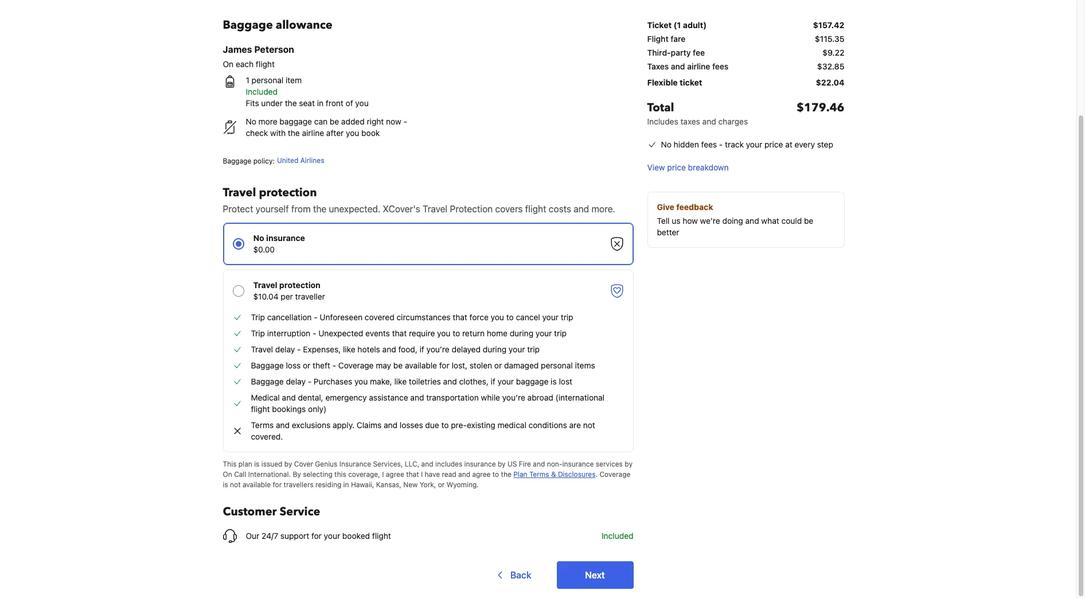 Task type: describe. For each thing, give the bounding box(es) containing it.
baggage for baggage allowance
[[223, 17, 273, 33]]

$179.46 cell
[[797, 100, 845, 127]]

added
[[341, 117, 365, 126]]

terms and exclusions apply. claims and losses due to pre-existing medical conditions are not covered.
[[251, 420, 596, 441]]

taxes and airline fees cell
[[648, 61, 729, 72]]

each
[[236, 59, 254, 69]]

james peterson
[[223, 44, 294, 55]]

fire
[[519, 460, 531, 468]]

1 agree from the left
[[386, 470, 404, 479]]

plan terms & disclosures
[[514, 470, 596, 479]]

ticket
[[680, 77, 703, 87]]

be inside no more baggage can be added right now - check with the airline after you book
[[330, 117, 339, 126]]

us
[[508, 460, 517, 468]]

our
[[246, 531, 260, 541]]

taxes
[[681, 117, 701, 126]]

- up expenses,
[[313, 328, 316, 338]]

fare
[[671, 34, 686, 44]]

no inside no insurance $0.00
[[253, 233, 264, 243]]

and right the fire
[[533, 460, 545, 468]]

flight inside medical and dental, emergency assistance and transportation while you're abroad (international flight bookings only)
[[251, 404, 270, 414]]

doing
[[723, 216, 744, 226]]

and down baggage delay - purchases you make, like toiletries and clothes, if your baggage is lost
[[411, 393, 424, 402]]

$0.00
[[253, 245, 275, 254]]

is for this plan is issued by cover genius insurance services, llc, and includes insurance by us fire and non-insurance services by on call international. by selecting this coverage, i agree that i have read and agree to the
[[254, 460, 260, 468]]

travel protection $10.04 per traveller
[[253, 280, 325, 301]]

coverage inside . coverage is not available for travellers residing in hawaii, kansas, new york, or wyoming.
[[600, 470, 631, 479]]

not inside terms and exclusions apply. claims and losses due to pre-existing medical conditions are not covered.
[[584, 420, 596, 430]]

is inside radio
[[551, 377, 557, 386]]

$9.22
[[823, 48, 845, 57]]

view price breakdown link
[[648, 162, 729, 173]]

you inside 1 personal item included fits under the seat in front of you
[[356, 98, 369, 108]]

coverage inside radio
[[339, 360, 374, 370]]

customer service
[[223, 504, 321, 519]]

hawaii,
[[351, 480, 374, 489]]

2 horizontal spatial or
[[495, 360, 502, 370]]

- up the loss
[[297, 344, 301, 354]]

support
[[281, 531, 309, 541]]

claims
[[357, 420, 382, 430]]

and inside travel protection protect yourself from the unexpected. xcover's travel protection covers flight costs and more.
[[574, 204, 590, 214]]

lost,
[[452, 360, 468, 370]]

in for residing
[[344, 480, 349, 489]]

covers
[[496, 204, 523, 214]]

circumstances
[[397, 312, 451, 322]]

$9.22 cell
[[823, 47, 845, 59]]

personal inside radio
[[541, 360, 573, 370]]

no for no hidden fees - track your price at every step
[[661, 139, 672, 149]]

be inside give feedback tell us how we're doing and what could be better
[[805, 216, 814, 226]]

none radio containing no insurance
[[223, 223, 634, 265]]

0 vertical spatial trip
[[561, 312, 574, 322]]

abroad
[[528, 393, 554, 402]]

give feedback tell us how we're doing and what could be better
[[657, 202, 814, 237]]

baggage policy: united airlines
[[223, 156, 325, 165]]

more
[[259, 117, 278, 126]]

$10.04
[[253, 292, 279, 301]]

the inside 1 personal item included fits under the seat in front of you
[[285, 98, 297, 108]]

your up while
[[498, 377, 514, 386]]

cancellation
[[267, 312, 312, 322]]

seat
[[299, 98, 315, 108]]

your right cancel
[[543, 312, 559, 322]]

expenses,
[[303, 344, 341, 354]]

us
[[672, 216, 681, 226]]

2 vertical spatial for
[[312, 531, 322, 541]]

no insurance $0.00
[[253, 233, 305, 254]]

clothes,
[[459, 377, 489, 386]]

how
[[683, 216, 698, 226]]

to inside this plan is issued by cover genius insurance services, llc, and includes insurance by us fire and non-insurance services by on call international. by selecting this coverage, i agree that i have read and agree to the
[[493, 470, 499, 479]]

$22.04 cell
[[817, 77, 845, 88]]

travel for travel protection $10.04 per traveller
[[253, 280, 277, 290]]

plan
[[239, 460, 252, 468]]

- up dental,
[[308, 377, 312, 386]]

1 i from the left
[[382, 470, 384, 479]]

no for no more baggage can be added right now - check with the airline after you book
[[246, 117, 256, 126]]

baggage inside no more baggage can be added right now - check with the airline after you book
[[280, 117, 312, 126]]

protection for travel protection protect yourself from the unexpected. xcover's travel protection covers flight costs and more.
[[259, 185, 317, 200]]

and up may
[[383, 344, 396, 354]]

(international
[[556, 393, 605, 402]]

the inside no more baggage can be added right now - check with the airline after you book
[[288, 128, 300, 138]]

airlines
[[301, 156, 325, 165]]

flexible ticket
[[648, 77, 703, 87]]

lost
[[559, 377, 573, 386]]

ticket
[[648, 20, 672, 30]]

flexible ticket cell
[[648, 77, 703, 88]]

covered
[[365, 312, 395, 322]]

- right theft
[[333, 360, 336, 370]]

force
[[470, 312, 489, 322]]

bookings
[[272, 404, 306, 414]]

flight down james peterson
[[256, 59, 275, 69]]

available inside radio
[[405, 360, 437, 370]]

taxes
[[648, 61, 669, 71]]

unexpected
[[319, 328, 364, 338]]

make,
[[370, 377, 392, 386]]

and left losses in the left bottom of the page
[[384, 420, 398, 430]]

emergency
[[326, 393, 367, 402]]

24/7
[[262, 531, 278, 541]]

medical
[[498, 420, 527, 430]]

baggage inside radio
[[516, 377, 549, 386]]

2 i from the left
[[421, 470, 423, 479]]

trip for trip interruption - unexpected events that require you to return home during your trip
[[251, 328, 265, 338]]

plan terms & disclosures link
[[514, 470, 596, 479]]

damaged
[[505, 360, 539, 370]]

1 horizontal spatial if
[[491, 377, 496, 386]]

1 vertical spatial fees
[[702, 139, 717, 149]]

to left cancel
[[507, 312, 514, 322]]

fee
[[693, 48, 705, 57]]

and inside 'cell'
[[671, 61, 686, 71]]

0 horizontal spatial you're
[[427, 344, 450, 354]]

for inside . coverage is not available for travellers residing in hawaii, kansas, new york, or wyoming.
[[273, 480, 282, 489]]

baggage for baggage loss or theft - coverage may be available for lost, stolen or damaged personal items
[[251, 360, 284, 370]]

travel protection protect yourself from the unexpected. xcover's travel protection covers flight costs and more.
[[223, 185, 616, 214]]

third-party fee
[[648, 48, 705, 57]]

protect
[[223, 204, 253, 214]]

- down traveller
[[314, 312, 318, 322]]

insurance inside no insurance $0.00
[[266, 233, 305, 243]]

your down cancel
[[536, 328, 552, 338]]

only)
[[308, 404, 327, 414]]

could
[[782, 216, 802, 226]]

trip for trip cancellation - unforeseen covered circumstances that force you to cancel your trip
[[251, 312, 265, 322]]

0 vertical spatial like
[[343, 344, 356, 354]]

front
[[326, 98, 344, 108]]

medical and dental, emergency assistance and transportation while you're abroad (international flight bookings only)
[[251, 393, 605, 414]]

ticket (1 adult)
[[648, 20, 707, 30]]

losses
[[400, 420, 423, 430]]

can
[[314, 117, 328, 126]]

baggage loss or theft - coverage may be available for lost, stolen or damaged personal items
[[251, 360, 596, 370]]

protection
[[450, 204, 493, 214]]

you inside no more baggage can be added right now - check with the airline after you book
[[346, 128, 360, 138]]

the inside this plan is issued by cover genius insurance services, llc, and includes insurance by us fire and non-insurance services by on call international. by selecting this coverage, i agree that i have read and agree to the
[[501, 470, 512, 479]]

$115.35
[[815, 34, 845, 44]]

back
[[511, 570, 532, 580]]

1 vertical spatial included
[[602, 531, 634, 541]]

flight fare
[[648, 34, 686, 44]]

flight right booked
[[372, 531, 391, 541]]

book
[[362, 128, 380, 138]]

non-
[[547, 460, 563, 468]]

and up 'transportation'
[[443, 377, 457, 386]]

1 horizontal spatial terms
[[530, 470, 550, 479]]

1
[[246, 75, 250, 85]]

pre-
[[451, 420, 467, 430]]

$157.42
[[814, 20, 845, 30]]

item
[[286, 75, 302, 85]]

genius
[[315, 460, 338, 468]]

hidden
[[674, 139, 700, 149]]

airline inside 'cell'
[[688, 61, 711, 71]]

you up home
[[491, 312, 504, 322]]

view price breakdown element
[[648, 162, 729, 173]]

third-
[[648, 48, 671, 57]]

items
[[575, 360, 596, 370]]

check
[[246, 128, 268, 138]]

that inside this plan is issued by cover genius insurance services, llc, and includes insurance by us fire and non-insurance services by on call international. by selecting this coverage, i agree that i have read and agree to the
[[406, 470, 419, 479]]



Task type: vqa. For each thing, say whether or not it's contained in the screenshot.
MESSAGE
no



Task type: locate. For each thing, give the bounding box(es) containing it.
- left track
[[720, 139, 723, 149]]

1 by from the left
[[285, 460, 292, 468]]

like right make,
[[395, 377, 407, 386]]

2 by from the left
[[498, 460, 506, 468]]

protection up traveller
[[279, 280, 321, 290]]

0 horizontal spatial insurance
[[266, 233, 305, 243]]

0 vertical spatial coverage
[[339, 360, 374, 370]]

services
[[596, 460, 623, 468]]

0 horizontal spatial agree
[[386, 470, 404, 479]]

1 horizontal spatial in
[[344, 480, 349, 489]]

0 horizontal spatial by
[[285, 460, 292, 468]]

your left booked
[[324, 531, 340, 541]]

2 agree from the left
[[473, 470, 491, 479]]

2 horizontal spatial be
[[805, 216, 814, 226]]

0 vertical spatial trip
[[251, 312, 265, 322]]

in right 'seat'
[[317, 98, 324, 108]]

is right 'plan'
[[254, 460, 260, 468]]

trip for trip interruption - unexpected events that require you to return home during your trip
[[555, 328, 567, 338]]

0 vertical spatial terms
[[251, 420, 274, 430]]

delay for baggage
[[286, 377, 306, 386]]

travel right xcover's
[[423, 204, 448, 214]]

0 vertical spatial protection
[[259, 185, 317, 200]]

4 row from the top
[[648, 61, 845, 75]]

$115.35 cell
[[815, 33, 845, 45]]

1 horizontal spatial by
[[498, 460, 506, 468]]

delayed
[[452, 344, 481, 354]]

for left lost,
[[440, 360, 450, 370]]

baggage for baggage delay - purchases you make, like toiletries and clothes, if your baggage is lost
[[251, 377, 284, 386]]

that up travel delay - expenses, like hotels and food, if you're delayed during your trip
[[392, 328, 407, 338]]

total includes taxes and charges
[[648, 100, 749, 126]]

loss
[[286, 360, 301, 370]]

included up next
[[602, 531, 634, 541]]

tell
[[657, 216, 670, 226]]

0 horizontal spatial coverage
[[339, 360, 374, 370]]

united airlines link
[[277, 156, 325, 165]]

0 vertical spatial baggage
[[280, 117, 312, 126]]

allowance
[[276, 17, 333, 33]]

adult)
[[684, 20, 707, 30]]

the inside travel protection protect yourself from the unexpected. xcover's travel protection covers flight costs and more.
[[313, 204, 327, 214]]

taxes and airline fees
[[648, 61, 729, 71]]

by right services
[[625, 460, 633, 468]]

that
[[453, 312, 468, 322], [392, 328, 407, 338], [406, 470, 419, 479]]

this plan is issued by cover genius insurance services, llc, and includes insurance by us fire and non-insurance services by on call international. by selecting this coverage, i agree that i have read and agree to the
[[223, 460, 633, 479]]

you left make,
[[355, 377, 368, 386]]

no
[[246, 117, 256, 126], [661, 139, 672, 149], [253, 233, 264, 243]]

that left force
[[453, 312, 468, 322]]

you right of
[[356, 98, 369, 108]]

baggage delay - purchases you make, like toiletries and clothes, if your baggage is lost
[[251, 377, 573, 386]]

read
[[442, 470, 457, 479]]

apply.
[[333, 420, 355, 430]]

that down llc,
[[406, 470, 419, 479]]

or
[[303, 360, 311, 370], [495, 360, 502, 370], [438, 480, 445, 489]]

2 row from the top
[[648, 33, 845, 47]]

be inside radio
[[394, 360, 403, 370]]

trip for travel delay - expenses, like hotels and food, if you're delayed during your trip
[[528, 344, 540, 354]]

1 vertical spatial be
[[805, 216, 814, 226]]

insurance
[[266, 233, 305, 243], [465, 460, 496, 468], [563, 460, 594, 468]]

plan
[[514, 470, 528, 479]]

trip right cancel
[[561, 312, 574, 322]]

table containing total
[[648, 17, 845, 132]]

be right could
[[805, 216, 814, 226]]

1 horizontal spatial i
[[421, 470, 423, 479]]

personal inside 1 personal item included fits under the seat in front of you
[[252, 75, 284, 85]]

1 vertical spatial coverage
[[600, 470, 631, 479]]

or inside . coverage is not available for travellers residing in hawaii, kansas, new york, or wyoming.
[[438, 480, 445, 489]]

1 horizontal spatial insurance
[[465, 460, 496, 468]]

travel for travel delay - expenses, like hotels and food, if you're delayed during your trip
[[251, 344, 273, 354]]

row
[[648, 17, 845, 33], [648, 33, 845, 47], [648, 47, 845, 61], [648, 61, 845, 75], [648, 75, 845, 91], [648, 91, 845, 132]]

delay down 'interruption'
[[275, 344, 295, 354]]

1 vertical spatial delay
[[286, 377, 306, 386]]

2 horizontal spatial for
[[440, 360, 450, 370]]

transportation
[[427, 393, 479, 402]]

baggage left the loss
[[251, 360, 284, 370]]

is left lost
[[551, 377, 557, 386]]

1 vertical spatial available
[[243, 480, 271, 489]]

0 vertical spatial included
[[246, 87, 278, 96]]

1 vertical spatial if
[[491, 377, 496, 386]]

the left 'seat'
[[285, 98, 297, 108]]

None radio
[[223, 223, 634, 265]]

in down this
[[344, 480, 349, 489]]

baggage
[[223, 17, 273, 33], [223, 157, 252, 165], [251, 360, 284, 370], [251, 377, 284, 386]]

or right stolen
[[495, 360, 502, 370]]

insurance up disclosures
[[563, 460, 594, 468]]

the right from
[[313, 204, 327, 214]]

policy:
[[254, 157, 275, 165]]

to inside terms and exclusions apply. claims and losses due to pre-existing medical conditions are not covered.
[[442, 420, 449, 430]]

during for home
[[510, 328, 534, 338]]

1 vertical spatial price
[[668, 162, 686, 172]]

view price breakdown
[[648, 162, 729, 172]]

0 horizontal spatial included
[[246, 87, 278, 96]]

1 horizontal spatial price
[[765, 139, 784, 149]]

you right 'require'
[[437, 328, 451, 338]]

delay down the loss
[[286, 377, 306, 386]]

0 vertical spatial fees
[[713, 61, 729, 71]]

0 horizontal spatial personal
[[252, 75, 284, 85]]

row containing third-party fee
[[648, 47, 845, 61]]

terms inside terms and exclusions apply. claims and losses due to pre-existing medical conditions are not covered.
[[251, 420, 274, 430]]

trip
[[251, 312, 265, 322], [251, 328, 265, 338]]

require
[[409, 328, 435, 338]]

1 vertical spatial terms
[[530, 470, 550, 479]]

service
[[280, 504, 321, 519]]

.
[[596, 470, 598, 479]]

available up toiletries
[[405, 360, 437, 370]]

not down call
[[230, 480, 241, 489]]

available inside . coverage is not available for travellers residing in hawaii, kansas, new york, or wyoming.
[[243, 480, 271, 489]]

0 vertical spatial that
[[453, 312, 468, 322]]

coverage,
[[348, 470, 380, 479]]

you
[[356, 98, 369, 108], [346, 128, 360, 138], [491, 312, 504, 322], [437, 328, 451, 338], [355, 377, 368, 386]]

booked
[[343, 531, 370, 541]]

during down home
[[483, 344, 507, 354]]

None radio
[[223, 270, 634, 452]]

1 trip from the top
[[251, 312, 265, 322]]

you're right while
[[503, 393, 526, 402]]

(1
[[674, 20, 682, 30]]

this
[[335, 470, 347, 479]]

like down unexpected
[[343, 344, 356, 354]]

to right due
[[442, 420, 449, 430]]

row containing flexible ticket
[[648, 75, 845, 91]]

is inside . coverage is not available for travellers residing in hawaii, kansas, new york, or wyoming.
[[223, 480, 228, 489]]

0 vertical spatial airline
[[688, 61, 711, 71]]

for inside radio
[[440, 360, 450, 370]]

0 vertical spatial for
[[440, 360, 450, 370]]

baggage
[[280, 117, 312, 126], [516, 377, 549, 386]]

1 horizontal spatial be
[[394, 360, 403, 370]]

selecting
[[303, 470, 333, 479]]

airline down fee at the top of the page
[[688, 61, 711, 71]]

6 row from the top
[[648, 91, 845, 132]]

feedback
[[677, 202, 714, 212]]

1 vertical spatial airline
[[302, 128, 324, 138]]

0 horizontal spatial or
[[303, 360, 311, 370]]

0 vertical spatial delay
[[275, 344, 295, 354]]

and
[[671, 61, 686, 71], [703, 117, 717, 126], [574, 204, 590, 214], [746, 216, 760, 226], [383, 344, 396, 354], [443, 377, 457, 386], [282, 393, 296, 402], [411, 393, 424, 402], [276, 420, 290, 430], [384, 420, 398, 430], [422, 460, 434, 468], [533, 460, 545, 468], [459, 470, 471, 479]]

0 horizontal spatial is
[[223, 480, 228, 489]]

xcover's
[[383, 204, 421, 214]]

2 vertical spatial no
[[253, 233, 264, 243]]

0 horizontal spatial price
[[668, 162, 686, 172]]

on left "each"
[[223, 59, 234, 69]]

1 horizontal spatial during
[[510, 328, 534, 338]]

track
[[726, 139, 744, 149]]

1 horizontal spatial not
[[584, 420, 596, 430]]

i down services,
[[382, 470, 384, 479]]

protection inside travel protection $10.04 per traveller
[[279, 280, 321, 290]]

insurance
[[340, 460, 371, 468]]

exclusions
[[292, 420, 331, 430]]

and inside total includes taxes and charges
[[703, 117, 717, 126]]

on down this
[[223, 470, 232, 479]]

total cell
[[648, 100, 749, 127]]

1 vertical spatial for
[[273, 480, 282, 489]]

ticket (1 adult) cell
[[648, 20, 707, 31]]

food,
[[399, 344, 418, 354]]

travel up protect
[[223, 185, 256, 200]]

0 horizontal spatial terms
[[251, 420, 274, 430]]

you're up baggage loss or theft - coverage may be available for lost, stolen or damaged personal items
[[427, 344, 450, 354]]

0 horizontal spatial like
[[343, 344, 356, 354]]

1 horizontal spatial available
[[405, 360, 437, 370]]

0 horizontal spatial i
[[382, 470, 384, 479]]

in for seat
[[317, 98, 324, 108]]

interruption
[[267, 328, 311, 338]]

on
[[223, 59, 234, 69], [223, 470, 232, 479]]

2 vertical spatial is
[[223, 480, 228, 489]]

1 vertical spatial on
[[223, 470, 232, 479]]

none radio containing travel protection
[[223, 270, 634, 452]]

price left the at
[[765, 139, 784, 149]]

1 horizontal spatial personal
[[541, 360, 573, 370]]

protection inside travel protection protect yourself from the unexpected. xcover's travel protection covers flight costs and more.
[[259, 185, 317, 200]]

trip up lost
[[555, 328, 567, 338]]

your right track
[[747, 139, 763, 149]]

2 vertical spatial be
[[394, 360, 403, 370]]

agree up wyoming.
[[473, 470, 491, 479]]

- right now
[[404, 117, 407, 126]]

fees inside 'cell'
[[713, 61, 729, 71]]

2 horizontal spatial is
[[551, 377, 557, 386]]

terms up covered.
[[251, 420, 274, 430]]

personal right 1
[[252, 75, 284, 85]]

1 vertical spatial you're
[[503, 393, 526, 402]]

0 vertical spatial on
[[223, 59, 234, 69]]

included
[[246, 87, 278, 96], [602, 531, 634, 541]]

airline inside no more baggage can be added right now - check with the airline after you book
[[302, 128, 324, 138]]

baggage up abroad
[[516, 377, 549, 386]]

1 vertical spatial not
[[230, 480, 241, 489]]

1 horizontal spatial baggage
[[516, 377, 549, 386]]

included up fits
[[246, 87, 278, 96]]

1 horizontal spatial like
[[395, 377, 407, 386]]

travel
[[223, 185, 256, 200], [423, 204, 448, 214], [253, 280, 277, 290], [251, 344, 273, 354]]

is for . coverage is not available for travellers residing in hawaii, kansas, new york, or wyoming.
[[223, 480, 228, 489]]

total
[[648, 100, 675, 115]]

1 vertical spatial during
[[483, 344, 507, 354]]

no up check
[[246, 117, 256, 126]]

and up wyoming.
[[459, 470, 471, 479]]

0 horizontal spatial not
[[230, 480, 241, 489]]

for right support
[[312, 531, 322, 541]]

0 vertical spatial is
[[551, 377, 557, 386]]

$157.42 cell
[[814, 20, 845, 31]]

trip cancellation - unforeseen covered circumstances that force you to cancel your trip
[[251, 312, 574, 322]]

1 on from the top
[[223, 59, 234, 69]]

insurance up $0.00 in the top of the page
[[266, 233, 305, 243]]

price right "view"
[[668, 162, 686, 172]]

traveller
[[295, 292, 325, 301]]

included inside 1 personal item included fits under the seat in front of you
[[246, 87, 278, 96]]

0 vertical spatial be
[[330, 117, 339, 126]]

row containing ticket (1 adult)
[[648, 17, 845, 33]]

1 horizontal spatial airline
[[688, 61, 711, 71]]

trip left 'interruption'
[[251, 328, 265, 338]]

airline down can
[[302, 128, 324, 138]]

third-party fee cell
[[648, 47, 705, 59]]

at
[[786, 139, 793, 149]]

existing
[[467, 420, 496, 430]]

coverage down hotels
[[339, 360, 374, 370]]

or right the loss
[[303, 360, 311, 370]]

0 vertical spatial available
[[405, 360, 437, 370]]

flight inside travel protection protect yourself from the unexpected. xcover's travel protection covers flight costs and more.
[[526, 204, 547, 214]]

1 vertical spatial trip
[[251, 328, 265, 338]]

0 vertical spatial personal
[[252, 75, 284, 85]]

residing
[[316, 480, 342, 489]]

1 row from the top
[[648, 17, 845, 33]]

if up while
[[491, 377, 496, 386]]

cover
[[294, 460, 313, 468]]

trip interruption - unexpected events that require you to return home during your trip
[[251, 328, 567, 338]]

the right with
[[288, 128, 300, 138]]

not inside . coverage is not available for travellers residing in hawaii, kansas, new york, or wyoming.
[[230, 480, 241, 489]]

after
[[327, 128, 344, 138]]

protection up from
[[259, 185, 317, 200]]

available down international.
[[243, 480, 271, 489]]

we're
[[701, 216, 721, 226]]

terms left &
[[530, 470, 550, 479]]

baggage up medical
[[251, 377, 284, 386]]

baggage up with
[[280, 117, 312, 126]]

0 horizontal spatial airline
[[302, 128, 324, 138]]

have
[[425, 470, 440, 479]]

services,
[[373, 460, 403, 468]]

1 personal item included fits under the seat in front of you
[[246, 75, 369, 108]]

delay for travel
[[275, 344, 295, 354]]

1 vertical spatial is
[[254, 460, 260, 468]]

travel down 'interruption'
[[251, 344, 273, 354]]

by left cover
[[285, 460, 292, 468]]

and up have at the left bottom
[[422, 460, 434, 468]]

0 horizontal spatial for
[[273, 480, 282, 489]]

llc,
[[405, 460, 420, 468]]

in inside . coverage is not available for travellers residing in hawaii, kansas, new york, or wyoming.
[[344, 480, 349, 489]]

costs
[[549, 204, 572, 214]]

to left return
[[453, 328, 460, 338]]

to left the plan
[[493, 470, 499, 479]]

you down added
[[346, 128, 360, 138]]

1 horizontal spatial you're
[[503, 393, 526, 402]]

2 trip from the top
[[251, 328, 265, 338]]

- inside no more baggage can be added right now - check with the airline after you book
[[404, 117, 407, 126]]

row containing flight fare
[[648, 33, 845, 47]]

3 by from the left
[[625, 460, 633, 468]]

united
[[277, 156, 299, 165]]

baggage for baggage policy: united airlines
[[223, 157, 252, 165]]

2 horizontal spatial insurance
[[563, 460, 594, 468]]

i left have at the left bottom
[[421, 470, 423, 479]]

or down read
[[438, 480, 445, 489]]

baggage up james
[[223, 17, 273, 33]]

flight fare cell
[[648, 33, 686, 45]]

no up $0.00 in the top of the page
[[253, 233, 264, 243]]

in inside 1 personal item included fits under the seat in front of you
[[317, 98, 324, 108]]

flight left costs
[[526, 204, 547, 214]]

0 horizontal spatial in
[[317, 98, 324, 108]]

baggage inside the baggage policy: united airlines
[[223, 157, 252, 165]]

and down bookings
[[276, 420, 290, 430]]

with
[[270, 128, 286, 138]]

0 horizontal spatial available
[[243, 480, 271, 489]]

on each flight
[[223, 59, 275, 69]]

not
[[584, 420, 596, 430], [230, 480, 241, 489]]

2 vertical spatial trip
[[528, 344, 540, 354]]

1 horizontal spatial is
[[254, 460, 260, 468]]

charges
[[719, 117, 749, 126]]

personal
[[252, 75, 284, 85], [541, 360, 573, 370]]

row containing taxes and airline fees
[[648, 61, 845, 75]]

is inside this plan is issued by cover genius insurance services, llc, and includes insurance by us fire and non-insurance services by on call international. by selecting this coverage, i agree that i have read and agree to the
[[254, 460, 260, 468]]

and up bookings
[[282, 393, 296, 402]]

is down this
[[223, 480, 228, 489]]

medical
[[251, 393, 280, 402]]

0 vertical spatial price
[[765, 139, 784, 149]]

your up damaged
[[509, 344, 525, 354]]

2 vertical spatial that
[[406, 470, 419, 479]]

$32.85 cell
[[818, 61, 845, 72]]

5 row from the top
[[648, 75, 845, 91]]

1 horizontal spatial agree
[[473, 470, 491, 479]]

travel inside travel protection $10.04 per traveller
[[253, 280, 277, 290]]

1 vertical spatial that
[[392, 328, 407, 338]]

0 vertical spatial during
[[510, 328, 534, 338]]

to
[[507, 312, 514, 322], [453, 328, 460, 338], [442, 420, 449, 430], [493, 470, 499, 479]]

3 row from the top
[[648, 47, 845, 61]]

by
[[293, 470, 301, 479]]

trip up damaged
[[528, 344, 540, 354]]

during down cancel
[[510, 328, 534, 338]]

and down the third-party fee cell
[[671, 61, 686, 71]]

on inside this plan is issued by cover genius insurance services, llc, and includes insurance by us fire and non-insurance services by on call international. by selecting this coverage, i agree that i have read and agree to the
[[223, 470, 232, 479]]

disclosures
[[558, 470, 596, 479]]

row containing total
[[648, 91, 845, 132]]

0 vertical spatial no
[[246, 117, 256, 126]]

1 vertical spatial no
[[661, 139, 672, 149]]

call
[[234, 470, 246, 479]]

personal up lost
[[541, 360, 573, 370]]

1 horizontal spatial or
[[438, 480, 445, 489]]

0 vertical spatial not
[[584, 420, 596, 430]]

no inside no more baggage can be added right now - check with the airline after you book
[[246, 117, 256, 126]]

step
[[818, 139, 834, 149]]

right
[[367, 117, 384, 126]]

during for delayed
[[483, 344, 507, 354]]

wyoming.
[[447, 480, 479, 489]]

1 vertical spatial like
[[395, 377, 407, 386]]

2 on from the top
[[223, 470, 232, 479]]

travel up $10.04
[[253, 280, 277, 290]]

no left hidden
[[661, 139, 672, 149]]

1 vertical spatial personal
[[541, 360, 573, 370]]

0 horizontal spatial baggage
[[280, 117, 312, 126]]

0 horizontal spatial if
[[420, 344, 425, 354]]

0 vertical spatial you're
[[427, 344, 450, 354]]

flight down medical
[[251, 404, 270, 414]]

0 vertical spatial in
[[317, 98, 324, 108]]

0 horizontal spatial be
[[330, 117, 339, 126]]

back button
[[488, 561, 539, 589]]

travel for travel protection protect yourself from the unexpected. xcover's travel protection covers flight costs and more.
[[223, 185, 256, 200]]

2 horizontal spatial by
[[625, 460, 633, 468]]

protection for travel protection $10.04 per traveller
[[279, 280, 321, 290]]

and inside give feedback tell us how we're doing and what could be better
[[746, 216, 760, 226]]

table
[[648, 17, 845, 132]]

1 horizontal spatial included
[[602, 531, 634, 541]]

1 vertical spatial protection
[[279, 280, 321, 290]]

you're inside medical and dental, emergency assistance and transportation while you're abroad (international flight bookings only)
[[503, 393, 526, 402]]

0 vertical spatial if
[[420, 344, 425, 354]]

trip down $10.04
[[251, 312, 265, 322]]



